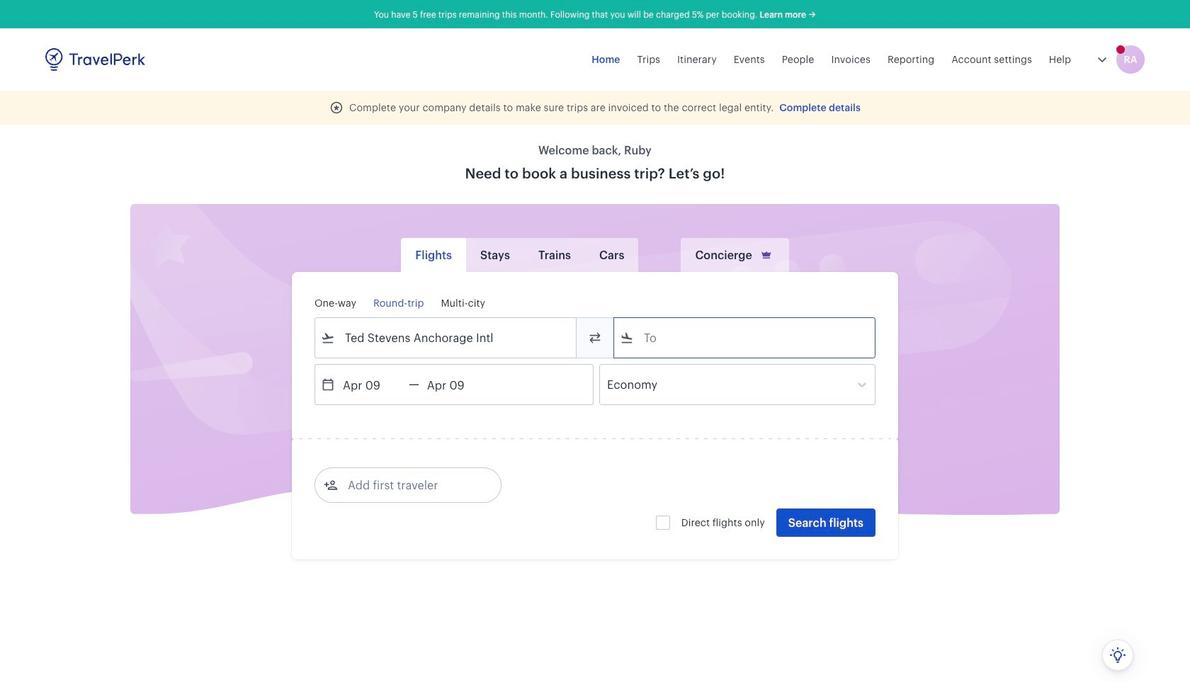 Task type: locate. For each thing, give the bounding box(es) containing it.
Add first traveler search field
[[338, 474, 485, 497]]

Depart text field
[[335, 365, 409, 405]]

To search field
[[634, 327, 857, 349]]

Return text field
[[419, 365, 493, 405]]



Task type: describe. For each thing, give the bounding box(es) containing it.
From search field
[[335, 327, 558, 349]]



